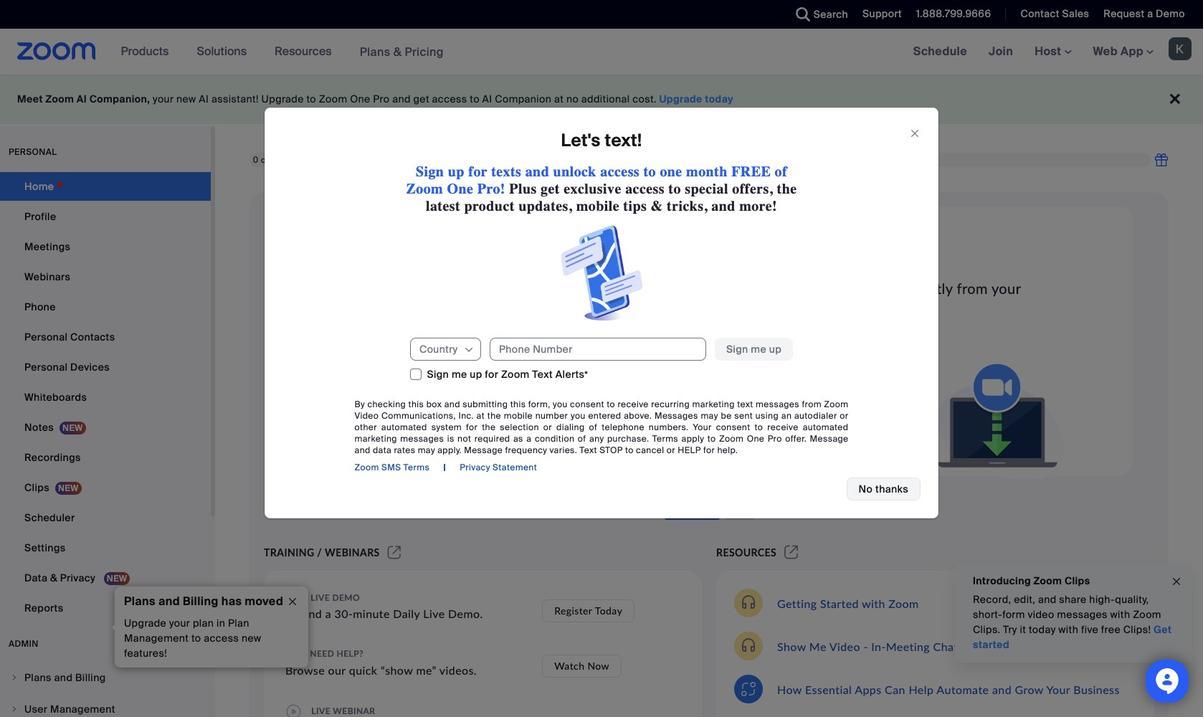 Task type: describe. For each thing, give the bounding box(es) containing it.
for up submitting
[[485, 368, 499, 381]]

a left '30-'
[[325, 607, 331, 621]]

apply.
[[438, 445, 462, 456]]

access inside meet zoom ai companion, footer
[[432, 93, 467, 105]]

2 horizontal spatial your
[[1047, 683, 1071, 696]]

business
[[1074, 683, 1120, 696]]

to left companion
[[470, 93, 480, 105]]

getting started with zoom link
[[778, 597, 919, 610]]

window new image for resources
[[783, 547, 801, 559]]

personal devices
[[24, 361, 110, 374]]

other
[[355, 422, 377, 433]]

meet zoom ai companion, your new ai assistant! upgrade to zoom one pro and get access to ai companion at no additional cost. upgrade today
[[17, 93, 734, 105]]

text inside by checking this box and submitting this form, you consent to receive recurring marketing text messages from zoom video communications, inc. at the mobile number you entered above. messages may be sent using an autodialer or other automated system for the selection or dialing of telephone numbers. your consent to receive automated marketing messages is not required as a condition of any purchase. terms apply to zoom one pro offer. message and data rates may apply. message frequency varies. text stop to cancel or help for help.
[[580, 445, 598, 456]]

let's text! dialog
[[265, 108, 939, 519]]

zoom inside start, join, and schedule meetings directly from your zoom desktop client.
[[680, 300, 718, 318]]

webinar
[[333, 706, 376, 716]]

zoom down be
[[720, 433, 744, 445]]

free
[[732, 164, 771, 180]]

recurring
[[652, 399, 690, 410]]

0 horizontal spatial message
[[464, 445, 503, 456]]

personal devices link
[[0, 353, 211, 382]]

notes link
[[0, 413, 211, 442]]

receiving
[[708, 168, 750, 180]]

video inside by checking this box and submitting this form, you consent to receive recurring marketing text messages from zoom video communications, inc. at the mobile number you entered above. messages may be sent using an autodialer or other automated system for the selection or dialing of telephone numbers. your consent to receive automated marketing messages is not required as a condition of any purchase. terms apply to zoom one pro offer. message and data rates may apply. message frequency varies. text stop to cancel or help for help.
[[355, 410, 379, 422]]

data
[[24, 572, 47, 585]]

need help? browse our quick "show me" videos.
[[286, 648, 477, 677]]

now for watch now
[[588, 660, 610, 672]]

tips
[[624, 198, 647, 215]]

zoom up edit,
[[1034, 575, 1063, 588]]

zoom inside sign up for texts and unlock access to one month free of zoom one pro!
[[406, 181, 444, 197]]

a up offers,
[[753, 168, 759, 180]]

plus
[[510, 181, 537, 197]]

1 horizontal spatial or
[[667, 445, 676, 456]]

sign for sign me up
[[727, 343, 749, 356]]

upgrade inside upgrade your plan in plan management to access new features!
[[124, 617, 167, 630]]

box
[[427, 399, 442, 410]]

admin
[[9, 639, 39, 650]]

plans for plans & pricing
[[360, 44, 391, 59]]

demo
[[332, 593, 360, 603]]

-
[[864, 640, 869, 653]]

completed
[[280, 154, 322, 165]]

1 horizontal spatial upgrade
[[262, 93, 304, 105]]

form
[[1003, 608, 1026, 621]]

audio
[[421, 347, 460, 364]]

at inside meet zoom ai companion, footer
[[555, 93, 564, 105]]

and left 'data'
[[355, 445, 371, 456]]

banner containing schedule
[[0, 29, 1204, 75]]

0 horizontal spatial you
[[553, 399, 568, 410]]

of left any
[[578, 433, 587, 445]]

one inside by checking this box and submitting this form, you consent to receive recurring marketing text messages from zoom video communications, inc. at the mobile number you entered above. messages may be sent using an autodialer or other automated system for the selection or dialing of telephone numbers. your consent to receive automated marketing messages is not required as a condition of any purchase. terms apply to zoom one pro offer. message and data rates may apply. message frequency varies. text stop to cancel or help for help.
[[747, 433, 765, 445]]

no
[[859, 483, 873, 496]]

up for sign me up for zoom text alerts *
[[470, 368, 483, 381]]

meetings navigation
[[903, 29, 1204, 75]]

access inside plus get exclusive access to special offers, the latest product updates, mobile tips & tricks, and more!
[[626, 181, 665, 197]]

meetings
[[841, 280, 901, 297]]

2 horizontal spatial or
[[840, 410, 849, 422]]

offer.
[[786, 433, 807, 445]]

zoom inside record, edit, and share high-quality, short-form video messages with zoom clips. try it today with five free clips!
[[1134, 608, 1162, 621]]

special inside plus get exclusive access to special offers, the latest product updates, mobile tips & tricks, and more!
[[685, 181, 729, 197]]

the inside plus get exclusive access to special offers, the latest product updates, mobile tips & tricks, and more!
[[777, 181, 797, 197]]

to right apply
[[708, 433, 716, 445]]

1 horizontal spatial consent
[[716, 422, 751, 433]]

training / webinars
[[264, 547, 380, 559]]

0 horizontal spatial terms
[[404, 462, 430, 474]]

product
[[464, 198, 515, 215]]

unlock
[[554, 164, 597, 180]]

recordings
[[24, 451, 81, 464]]

access inside sign up for texts and unlock access to one month free of zoom one pro!
[[601, 164, 640, 180]]

from inside by checking this box and submitting this form, you consent to receive recurring marketing text messages from zoom video communications, inc. at the mobile number you entered above. messages may be sent using an autodialer or other automated system for the selection or dialing of telephone numbers. your consent to receive automated marketing messages is not required as a condition of any purchase. terms apply to zoom one pro offer. message and data rates may apply. message frequency varies. text stop to cancel or help for help.
[[802, 399, 822, 410]]

country button
[[420, 339, 463, 360]]

0 horizontal spatial text
[[533, 368, 553, 381]]

plan
[[193, 617, 214, 630]]

scheduler
[[24, 512, 75, 524]]

today inside meet zoom ai companion, footer
[[706, 93, 734, 105]]

1 vertical spatial clips
[[1065, 575, 1091, 588]]

personal for personal contacts
[[24, 331, 68, 344]]

live demo
[[309, 593, 360, 603]]

resources
[[717, 547, 777, 559]]

0 vertical spatial receive
[[618, 399, 649, 410]]

as
[[514, 433, 524, 445]]

to right 'way' on the top of the page
[[695, 168, 705, 180]]

more!
[[740, 198, 778, 215]]

how essential apps can help automate and grow your business
[[778, 683, 1120, 696]]

to down the "product information" navigation
[[307, 93, 316, 105]]

watch
[[555, 660, 585, 672]]

reports
[[24, 602, 63, 615]]

latest
[[426, 198, 461, 215]]

no
[[567, 93, 579, 105]]

1 horizontal spatial may
[[701, 410, 719, 422]]

0 vertical spatial marketing
[[693, 399, 735, 410]]

support
[[863, 7, 902, 20]]

1 horizontal spatial special
[[762, 168, 793, 180]]

0 horizontal spatial your
[[387, 347, 417, 364]]

quality,
[[1116, 593, 1150, 606]]

edit,
[[1015, 593, 1036, 606]]

invite
[[343, 406, 381, 423]]

0 horizontal spatial messages
[[401, 433, 444, 445]]

attend
[[286, 607, 322, 621]]

me"
[[416, 664, 437, 677]]

additional
[[582, 93, 630, 105]]

0 horizontal spatial or
[[544, 422, 552, 433]]

help.
[[718, 445, 738, 456]]

your inside by checking this box and submitting this form, you consent to receive recurring marketing text messages from zoom video communications, inc. at the mobile number you entered above. messages may be sent using an autodialer or other automated system for the selection or dialing of telephone numbers. your consent to receive automated marketing messages is not required as a condition of any purchase. terms apply to zoom one pro offer. message and data rates may apply. message frequency varies. text stop to cancel or help for help.
[[693, 422, 712, 433]]

zoom up completed
[[319, 93, 348, 105]]

of right 0
[[261, 154, 269, 165]]

texts
[[492, 164, 522, 180]]

one inside sign up for texts and unlock access to one month free of zoom one pro!
[[447, 181, 474, 197]]

devices
[[70, 361, 110, 374]]

to right sent
[[755, 422, 764, 433]]

features!
[[124, 647, 167, 660]]

2 vertical spatial sign
[[427, 368, 449, 381]]

need
[[310, 648, 334, 659]]

help
[[678, 445, 702, 456]]

zoom sms terms button
[[355, 462, 430, 474]]

download
[[692, 352, 746, 365]]

start, join, and schedule meetings directly from your zoom desktop client.
[[680, 280, 1022, 318]]

checking
[[368, 399, 406, 410]]

2 horizontal spatial upgrade
[[660, 93, 703, 105]]

of inside sign up for texts and unlock access to one month free of zoom one pro!
[[775, 164, 788, 180]]

and inside plus get exclusive access to special offers, the latest product updates, mobile tips & tricks, and more!
[[712, 198, 736, 215]]

sign me up
[[727, 343, 782, 356]]

product information navigation
[[110, 29, 455, 75]]

zoom logo image
[[17, 42, 96, 60]]

plus get exclusive access to special offers, the latest product updates, mobile tips & tricks, and more!
[[426, 181, 797, 215]]

live
[[424, 607, 445, 621]]

personal for personal devices
[[24, 361, 68, 374]]

get inside plus get exclusive access to special offers, the latest product updates, mobile tips & tricks, and more!
[[541, 181, 560, 197]]

from inside start, join, and schedule meetings directly from your zoom desktop client.
[[957, 280, 989, 297]]

cost.
[[633, 93, 657, 105]]

close image inside plans and billing has moved 'tooltip'
[[281, 595, 304, 608]]

daily
[[393, 607, 420, 621]]

show options image
[[463, 344, 475, 356]]

to inside sign up for texts and unlock access to one month free of zoom one pro!
[[644, 164, 656, 180]]

0 vertical spatial video
[[478, 347, 517, 364]]

join link
[[979, 29, 1025, 75]]

quick
[[349, 664, 378, 677]]

phone link
[[0, 293, 211, 321]]

0 vertical spatial consent
[[570, 399, 605, 410]]

1 automated from the left
[[382, 422, 427, 433]]

help?
[[337, 648, 364, 659]]

condition
[[535, 433, 575, 445]]

profile link
[[0, 202, 211, 231]]

zoom right meet
[[46, 93, 74, 105]]

& right chat
[[962, 640, 971, 653]]

to right stop
[[626, 445, 634, 456]]

text
[[738, 399, 754, 410]]

personal menu menu
[[0, 172, 211, 624]]

of right dialing
[[589, 422, 598, 433]]

clips!
[[1124, 623, 1152, 636]]

mobile inside plus get exclusive access to special offers, the latest product updates, mobile tips & tricks, and more!
[[577, 198, 620, 215]]

let's
[[561, 129, 601, 151]]

to up telephone
[[607, 399, 616, 410]]

how
[[778, 683, 802, 696]]

tricks,
[[667, 198, 708, 215]]

assistant!
[[212, 93, 259, 105]]

admin menu menu
[[0, 664, 211, 717]]

the up required
[[488, 410, 501, 422]]

zoom right the 'an'
[[825, 399, 849, 410]]

data
[[373, 445, 392, 456]]

register today
[[555, 604, 623, 617]]

cancel
[[636, 445, 665, 456]]

gift!
[[796, 168, 815, 180]]

zoom sms terms
[[355, 462, 430, 474]]

settings link
[[0, 534, 211, 562]]

zoom up show me video - in-meeting chat & reactions link
[[889, 597, 919, 610]]



Task type: vqa. For each thing, say whether or not it's contained in the screenshot.
the Meet
yes



Task type: locate. For each thing, give the bounding box(es) containing it.
0 horizontal spatial video
[[355, 410, 379, 422]]

try
[[1004, 623, 1018, 636]]

1 vertical spatial text
[[580, 445, 598, 456]]

1 vertical spatial from
[[802, 399, 822, 410]]

to left inc.
[[434, 406, 448, 423]]

0 horizontal spatial one
[[350, 93, 371, 105]]

sign inside button
[[727, 343, 749, 356]]

up down show options icon
[[470, 368, 483, 381]]

0 horizontal spatial mobile
[[504, 410, 533, 422]]

0 horizontal spatial automated
[[382, 422, 427, 433]]

get down pricing
[[414, 93, 430, 105]]

live for demo
[[311, 593, 330, 603]]

to down plan
[[191, 632, 201, 645]]

1 vertical spatial close image
[[1172, 574, 1183, 590]]

dialing
[[557, 422, 585, 433]]

receive
[[618, 399, 649, 410], [768, 422, 799, 433]]

meetings
[[24, 240, 71, 253]]

pricing
[[405, 44, 444, 59]]

1 horizontal spatial video
[[478, 347, 517, 364]]

get up updates,
[[541, 181, 560, 197]]

plans up the management at the bottom of page
[[124, 594, 156, 609]]

clips
[[24, 481, 49, 494], [1065, 575, 1091, 588]]

special down you're on your way to receiving a special gift!
[[685, 181, 729, 197]]

1 vertical spatial consent
[[716, 422, 751, 433]]

and down plans & pricing
[[393, 93, 411, 105]]

1 horizontal spatial close image
[[910, 126, 921, 142]]

for left help.
[[704, 445, 715, 456]]

close image inside let's text! dialog
[[910, 126, 921, 142]]

1 horizontal spatial window new image
[[783, 547, 801, 559]]

today
[[706, 93, 734, 105], [1029, 623, 1057, 636]]

0 horizontal spatial close image
[[281, 595, 304, 608]]

access down "in"
[[204, 632, 239, 645]]

and right box
[[445, 399, 461, 410]]

2 ai from the left
[[199, 93, 209, 105]]

using
[[756, 410, 779, 422]]

join,
[[719, 280, 747, 297]]

you right form,
[[553, 399, 568, 410]]

and left 'billing'
[[158, 594, 180, 609]]

1 this from the left
[[409, 399, 424, 410]]

2 horizontal spatial ai
[[483, 93, 493, 105]]

now right watch
[[588, 660, 610, 672]]

or right autodialer at the right bottom of page
[[840, 410, 849, 422]]

others
[[384, 406, 430, 423]]

privacy down not
[[460, 462, 491, 474]]

your inside start, join, and schedule meetings directly from your zoom desktop client.
[[992, 280, 1022, 297]]

1 horizontal spatial from
[[957, 280, 989, 297]]

plans and billing has moved tooltip
[[111, 587, 309, 668]]

of left gift!
[[775, 164, 788, 180]]

0 vertical spatial get
[[414, 93, 430, 105]]

join up not
[[451, 406, 478, 423]]

marketing
[[693, 399, 735, 410], [355, 433, 397, 445]]

sign for sign up for texts and unlock access to one month free of zoom one pro!
[[416, 164, 444, 180]]

2 this from the left
[[511, 399, 526, 410]]

for up pro!
[[469, 164, 488, 180]]

may left be
[[701, 410, 719, 422]]

getting started with zoom
[[778, 597, 919, 610]]

new
[[177, 93, 196, 105], [242, 632, 261, 645]]

window new image for training / webinars
[[386, 547, 403, 559]]

contact sales
[[1021, 7, 1090, 20]]

1 vertical spatial marketing
[[355, 433, 397, 445]]

clips up scheduler
[[24, 481, 49, 494]]

invite others to join
[[343, 406, 478, 423]]

0 vertical spatial personal
[[24, 331, 68, 344]]

your right grow
[[1047, 683, 1071, 696]]

0 horizontal spatial may
[[418, 445, 435, 456]]

& inside plus get exclusive access to special offers, the latest product updates, mobile tips & tricks, and more!
[[651, 198, 663, 215]]

billing
[[183, 594, 219, 609]]

terms inside by checking this box and submitting this form, you consent to receive recurring marketing text messages from zoom video communications, inc. at the mobile number you entered above. messages may be sent using an autodialer or other automated system for the selection or dialing of telephone numbers. your consent to receive automated marketing messages is not required as a condition of any purchase. terms apply to zoom one pro offer. message and data rates may apply. message frequency varies. text stop to cancel or help for help.
[[653, 433, 679, 445]]

now for download now
[[749, 352, 775, 365]]

this
[[409, 399, 424, 410], [511, 399, 526, 410]]

sent
[[735, 410, 753, 422]]

check
[[343, 347, 384, 364]]

upgrade
[[262, 93, 304, 105], [660, 93, 703, 105], [124, 617, 167, 630]]

& right country popup button
[[464, 347, 474, 364]]

1 vertical spatial privacy
[[60, 572, 95, 585]]

one down using
[[747, 433, 765, 445]]

request a demo link
[[1094, 0, 1204, 29], [1104, 7, 1186, 20]]

video up 'data'
[[355, 410, 379, 422]]

0 vertical spatial mobile
[[577, 198, 620, 215]]

for right the is
[[466, 422, 478, 433]]

0 horizontal spatial now
[[588, 660, 610, 672]]

0 horizontal spatial clips
[[24, 481, 49, 494]]

zoom down 'data'
[[355, 462, 379, 474]]

1 horizontal spatial with
[[1059, 623, 1079, 636]]

the down submitting
[[482, 422, 496, 433]]

1 horizontal spatial mobile
[[577, 198, 620, 215]]

you
[[553, 399, 568, 410], [571, 410, 586, 422]]

2 horizontal spatial one
[[747, 433, 765, 445]]

privacy inside data & privacy link
[[60, 572, 95, 585]]

your left country
[[387, 347, 417, 364]]

in
[[217, 617, 225, 630]]

support link
[[852, 0, 906, 29], [863, 7, 902, 20]]

close image
[[910, 126, 921, 142], [1172, 574, 1183, 590], [281, 595, 304, 608]]

2 vertical spatial video
[[830, 640, 861, 653]]

and down 'receiving'
[[712, 198, 736, 215]]

or left dialing
[[544, 422, 552, 433]]

0 vertical spatial plans
[[360, 44, 391, 59]]

and inside sign up for texts and unlock access to one month free of zoom one pro!
[[526, 164, 550, 180]]

stop
[[600, 445, 623, 456]]

your inside upgrade your plan in plan management to access new features!
[[169, 617, 190, 630]]

personal down the phone
[[24, 331, 68, 344]]

0 horizontal spatial at
[[477, 410, 485, 422]]

at inside by checking this box and submitting this form, you consent to receive recurring marketing text messages from zoom video communications, inc. at the mobile number you entered above. messages may be sent using an autodialer or other automated system for the selection or dialing of telephone numbers. your consent to receive automated marketing messages is not required as a condition of any purchase. terms apply to zoom one pro offer. message and data rates may apply. message frequency varies. text stop to cancel or help for help.
[[477, 410, 485, 422]]

1 vertical spatial up
[[770, 343, 782, 356]]

Phone Number text field
[[490, 338, 707, 361]]

access down on on the right top of page
[[626, 181, 665, 197]]

personal inside personal devices link
[[24, 361, 68, 374]]

me for sign me up for zoom text alerts *
[[452, 368, 467, 381]]

and inside 'tooltip'
[[158, 594, 180, 609]]

five
[[1082, 623, 1099, 636]]

telephone
[[602, 422, 645, 433]]

and inside start, join, and schedule meetings directly from your zoom desktop client.
[[751, 280, 775, 297]]

meet zoom ai companion, footer
[[0, 75, 1204, 124]]

today inside record, edit, and share high-quality, short-form video messages with zoom clips. try it today with five free clips!
[[1029, 623, 1057, 636]]

me for sign me up
[[751, 343, 767, 356]]

how essential apps can help automate and grow your business link
[[778, 683, 1120, 696]]

1 vertical spatial now
[[588, 660, 610, 672]]

sign inside sign up for texts and unlock access to one month free of zoom one pro!
[[416, 164, 444, 180]]

data & privacy
[[24, 572, 98, 585]]

text left the alerts
[[533, 368, 553, 381]]

0 horizontal spatial get
[[414, 93, 430, 105]]

check your audio & video
[[343, 347, 517, 364]]

2 horizontal spatial up
[[770, 343, 782, 356]]

today
[[595, 604, 623, 617]]

1 vertical spatial plans
[[124, 594, 156, 609]]

upgrade right cost.
[[660, 93, 703, 105]]

form,
[[529, 399, 551, 410]]

0 vertical spatial now
[[749, 352, 775, 365]]

0 horizontal spatial with
[[862, 597, 886, 610]]

exclusive
[[564, 181, 622, 197]]

a left demo
[[1148, 7, 1154, 20]]

2 automated from the left
[[803, 422, 849, 433]]

consent up help.
[[716, 422, 751, 433]]

mobile up as
[[504, 410, 533, 422]]

apps
[[855, 683, 882, 696]]

1 window new image from the left
[[386, 547, 403, 559]]

0 vertical spatial privacy
[[460, 462, 491, 474]]

2 vertical spatial close image
[[281, 595, 304, 608]]

0 vertical spatial live
[[311, 593, 330, 603]]

2 window new image from the left
[[783, 547, 801, 559]]

plans and billing has moved
[[124, 594, 284, 609]]

2 horizontal spatial video
[[830, 640, 861, 653]]

1 horizontal spatial receive
[[768, 422, 799, 433]]

sign me up button
[[715, 338, 794, 361]]

0 horizontal spatial special
[[685, 181, 729, 197]]

mobile
[[577, 198, 620, 215], [504, 410, 533, 422]]

meet
[[17, 93, 43, 105]]

2 vertical spatial messages
[[1058, 608, 1108, 621]]

messages up five
[[1058, 608, 1108, 621]]

0 horizontal spatial marketing
[[355, 433, 397, 445]]

plans inside 'tooltip'
[[124, 594, 156, 609]]

in-
[[872, 640, 887, 653]]

1 horizontal spatial now
[[749, 352, 775, 365]]

videos.
[[440, 664, 477, 677]]

0 vertical spatial sign
[[416, 164, 444, 180]]

1 vertical spatial me
[[452, 368, 467, 381]]

messages down 'communications,'
[[401, 433, 444, 445]]

up inside "sign me up" button
[[770, 343, 782, 356]]

started
[[974, 639, 1010, 651]]

pro inside by checking this box and submitting this form, you consent to receive recurring marketing text messages from zoom video communications, inc. at the mobile number you entered above. messages may be sent using an autodialer or other automated system for the selection or dialing of telephone numbers. your consent to receive automated marketing messages is not required as a condition of any purchase. terms apply to zoom one pro offer. message and data rates may apply. message frequency varies. text stop to cancel or help for help.
[[768, 433, 783, 445]]

not
[[458, 433, 472, 445]]

live for webinar
[[312, 706, 331, 716]]

may right rates
[[418, 445, 435, 456]]

& inside data & privacy link
[[50, 572, 57, 585]]

2 horizontal spatial close image
[[1172, 574, 1183, 590]]

way
[[674, 168, 693, 180]]

access
[[432, 93, 467, 105], [601, 164, 640, 180], [626, 181, 665, 197], [204, 632, 239, 645]]

up for sign me up
[[770, 343, 782, 356]]

for inside sign up for texts and unlock access to one month free of zoom one pro!
[[469, 164, 488, 180]]

1 vertical spatial one
[[447, 181, 474, 197]]

1 vertical spatial get
[[541, 181, 560, 197]]

0 vertical spatial me
[[751, 343, 767, 356]]

up inside sign up for texts and unlock access to one month free of zoom one pro!
[[448, 164, 465, 180]]

demo
[[1157, 7, 1186, 20]]

3 ai from the left
[[483, 93, 493, 105]]

zoom down start,
[[680, 300, 718, 318]]

1 vertical spatial new
[[242, 632, 261, 645]]

zoom up latest
[[406, 181, 444, 197]]

no thanks button
[[847, 478, 921, 501]]

and inside record, edit, and share high-quality, short-form video messages with zoom clips. try it today with five free clips!
[[1039, 593, 1057, 606]]

1 horizontal spatial get
[[541, 181, 560, 197]]

from right directly
[[957, 280, 989, 297]]

"show
[[381, 664, 413, 677]]

a inside by checking this box and submitting this form, you consent to receive recurring marketing text messages from zoom video communications, inc. at the mobile number you entered above. messages may be sent using an autodialer or other automated system for the selection or dialing of telephone numbers. your consent to receive automated marketing messages is not required as a condition of any purchase. terms apply to zoom one pro offer. message and data rates may apply. message frequency varies. text stop to cancel or help for help.
[[527, 433, 532, 445]]

upgrade your plan in plan management to access new features!
[[124, 617, 261, 660]]

messages inside record, edit, and share high-quality, short-form video messages with zoom clips. try it today with five free clips!
[[1058, 608, 1108, 621]]

1 vertical spatial may
[[418, 445, 435, 456]]

receive right sent
[[768, 422, 799, 433]]

meetings link
[[0, 232, 211, 261]]

and inside meet zoom ai companion, footer
[[393, 93, 411, 105]]

plans for plans and billing has moved
[[124, 594, 156, 609]]

window new image
[[386, 547, 403, 559], [783, 547, 801, 559]]

0 vertical spatial today
[[706, 93, 734, 105]]

new inside meet zoom ai companion, footer
[[177, 93, 196, 105]]

at right inc.
[[477, 410, 485, 422]]

1 vertical spatial receive
[[768, 422, 799, 433]]

live up attend
[[311, 593, 330, 603]]

pro!
[[478, 181, 506, 197]]

clips.
[[974, 623, 1001, 636]]

to left one
[[644, 164, 656, 180]]

plans inside the "product information" navigation
[[360, 44, 391, 59]]

0 vertical spatial join
[[989, 44, 1014, 59]]

marketing left the "text"
[[693, 399, 735, 410]]

with up the free
[[1111, 608, 1131, 621]]

0 horizontal spatial receive
[[618, 399, 649, 410]]

0 vertical spatial your
[[387, 347, 417, 364]]

pro inside meet zoom ai companion, footer
[[373, 93, 390, 105]]

1 horizontal spatial privacy
[[460, 462, 491, 474]]

text
[[533, 368, 553, 381], [580, 445, 598, 456]]

is
[[447, 433, 455, 445]]

your up help
[[693, 422, 712, 433]]

automated right the 'an'
[[803, 422, 849, 433]]

mobile inside by checking this box and submitting this form, you consent to receive recurring marketing text messages from zoom video communications, inc. at the mobile number you entered above. messages may be sent using an autodialer or other automated system for the selection or dialing of telephone numbers. your consent to receive automated marketing messages is not required as a condition of any purchase. terms apply to zoom one pro offer. message and data rates may apply. message frequency varies. text stop to cancel or help for help.
[[504, 410, 533, 422]]

to inside plus get exclusive access to special offers, the latest product updates, mobile tips & tricks, and more!
[[669, 181, 681, 197]]

0 vertical spatial may
[[701, 410, 719, 422]]

0 vertical spatial one
[[350, 93, 371, 105]]

0 vertical spatial at
[[555, 93, 564, 105]]

window new image right "resources"
[[783, 547, 801, 559]]

pro down plans & pricing
[[373, 93, 390, 105]]

one inside meet zoom ai companion, footer
[[350, 93, 371, 105]]

privacy statement button
[[460, 462, 537, 474]]

personal inside personal contacts link
[[24, 331, 68, 344]]

2 horizontal spatial with
[[1111, 608, 1131, 621]]

1 horizontal spatial you
[[571, 410, 586, 422]]

to
[[307, 93, 316, 105], [470, 93, 480, 105], [644, 164, 656, 180], [695, 168, 705, 180], [669, 181, 681, 197], [607, 399, 616, 410], [434, 406, 448, 423], [755, 422, 764, 433], [708, 433, 716, 445], [626, 445, 634, 456], [191, 632, 201, 645]]

1 horizontal spatial ai
[[199, 93, 209, 105]]

2 vertical spatial up
[[470, 368, 483, 381]]

an
[[782, 410, 792, 422]]

video up 'sign me up for zoom text alerts *'
[[478, 347, 517, 364]]

1 vertical spatial special
[[685, 181, 729, 197]]

and up desktop
[[751, 280, 775, 297]]

and up plus
[[526, 164, 550, 180]]

me down show options icon
[[452, 368, 467, 381]]

at
[[555, 93, 564, 105], [477, 410, 485, 422]]

2 vertical spatial your
[[1047, 683, 1071, 696]]

me inside button
[[751, 343, 767, 356]]

frequency
[[505, 445, 548, 456]]

request a demo
[[1104, 7, 1186, 20]]

register today button
[[542, 599, 635, 622]]

sms
[[382, 462, 401, 474]]

0 horizontal spatial from
[[802, 399, 822, 410]]

privacy inside let's text! dialog
[[460, 462, 491, 474]]

be
[[721, 410, 732, 422]]

you're
[[604, 168, 633, 180]]

this left box
[[409, 399, 424, 410]]

& inside the "product information" navigation
[[394, 44, 402, 59]]

upgrade today link
[[660, 93, 734, 105]]

1 vertical spatial your
[[693, 422, 712, 433]]

required
[[475, 433, 510, 445]]

up
[[448, 164, 465, 180], [770, 343, 782, 356], [470, 368, 483, 381]]

1 ai from the left
[[77, 93, 87, 105]]

access up plus get exclusive access to special offers, the latest product updates, mobile tips & tricks, and more!
[[601, 164, 640, 180]]

to down 'way' on the top of the page
[[669, 181, 681, 197]]

0 vertical spatial from
[[957, 280, 989, 297]]

privacy down settings link
[[60, 572, 95, 585]]

now right download
[[749, 352, 775, 365]]

no thanks
[[859, 483, 909, 496]]

free
[[1102, 623, 1121, 636]]

up up latest
[[448, 164, 465, 180]]

messages right the "text"
[[756, 399, 800, 410]]

0 horizontal spatial window new image
[[386, 547, 403, 559]]

system
[[432, 422, 462, 433]]

moved
[[245, 594, 284, 609]]

personal up whiteboards
[[24, 361, 68, 374]]

a right as
[[527, 433, 532, 445]]

show me video - in-meeting chat & reactions link
[[778, 640, 1025, 653]]

1 personal from the top
[[24, 331, 68, 344]]

terms down rates
[[404, 462, 430, 474]]

get
[[1154, 623, 1173, 636]]

companion,
[[89, 93, 150, 105]]

terms down the messages
[[653, 433, 679, 445]]

1 horizontal spatial plans
[[360, 44, 391, 59]]

download now button
[[680, 344, 786, 373]]

automated up rates
[[382, 422, 427, 433]]

up down client.
[[770, 343, 782, 356]]

new inside upgrade your plan in plan management to access new features!
[[242, 632, 261, 645]]

1 horizontal spatial clips
[[1065, 575, 1091, 588]]

the down gift!
[[777, 181, 797, 197]]

1 horizontal spatial message
[[810, 433, 849, 445]]

plans & pricing link
[[360, 44, 444, 59], [360, 44, 444, 59]]

consent
[[570, 399, 605, 410], [716, 422, 751, 433]]

with left five
[[1059, 623, 1079, 636]]

consent up dialing
[[570, 399, 605, 410]]

your inside meet zoom ai companion, footer
[[153, 93, 174, 105]]

desktop
[[722, 300, 777, 318]]

text!
[[605, 129, 642, 151]]

automated
[[382, 422, 427, 433], [803, 422, 849, 433]]

banner
[[0, 29, 1204, 75]]

2 personal from the top
[[24, 361, 68, 374]]

plans up meet zoom ai companion, your new ai assistant! upgrade to zoom one pro and get access to ai companion at no additional cost. upgrade today
[[360, 44, 391, 59]]

new down plan
[[242, 632, 261, 645]]

special left gift!
[[762, 168, 793, 180]]

marketing down "invite"
[[355, 433, 397, 445]]

introducing
[[974, 575, 1032, 588]]

ai left companion
[[483, 93, 493, 105]]

at left no
[[555, 93, 564, 105]]

access inside upgrade your plan in plan management to access new features!
[[204, 632, 239, 645]]

zoom up 'clips!'
[[1134, 608, 1162, 621]]

zoom up form,
[[501, 368, 530, 381]]

join
[[989, 44, 1014, 59], [451, 406, 478, 423]]

*
[[585, 369, 589, 381]]

to inside upgrade your plan in plan management to access new features!
[[191, 632, 201, 645]]

live webinar
[[309, 706, 376, 716]]

join inside join link
[[989, 44, 1014, 59]]

webinars link
[[0, 263, 211, 291]]

get inside meet zoom ai companion, footer
[[414, 93, 430, 105]]

1 horizontal spatial messages
[[756, 399, 800, 410]]

text left stop
[[580, 445, 598, 456]]

start,
[[680, 280, 715, 297]]

1 vertical spatial live
[[312, 706, 331, 716]]

companion
[[495, 93, 552, 105]]

1 horizontal spatial terms
[[653, 433, 679, 445]]

1 horizontal spatial at
[[555, 93, 564, 105]]

0 vertical spatial messages
[[756, 399, 800, 410]]

& left pricing
[[394, 44, 402, 59]]

1 vertical spatial join
[[451, 406, 478, 423]]

plans
[[360, 44, 391, 59], [124, 594, 156, 609]]

0 vertical spatial close image
[[910, 126, 921, 142]]

0 horizontal spatial this
[[409, 399, 424, 410]]

personal contacts
[[24, 331, 115, 344]]

receive up telephone
[[618, 399, 649, 410]]

0 horizontal spatial new
[[177, 93, 196, 105]]

clips inside "personal menu" menu
[[24, 481, 49, 494]]

with right started
[[862, 597, 886, 610]]

1 horizontal spatial pro
[[768, 433, 783, 445]]

pro left offer.
[[768, 433, 783, 445]]

personal contacts link
[[0, 323, 211, 352]]

2 horizontal spatial messages
[[1058, 608, 1108, 621]]

upgrade up the management at the bottom of page
[[124, 617, 167, 630]]

0 horizontal spatial join
[[451, 406, 478, 423]]

window new image right the 'webinars'
[[386, 547, 403, 559]]

and left grow
[[993, 683, 1012, 696]]

1 horizontal spatial your
[[693, 422, 712, 433]]



